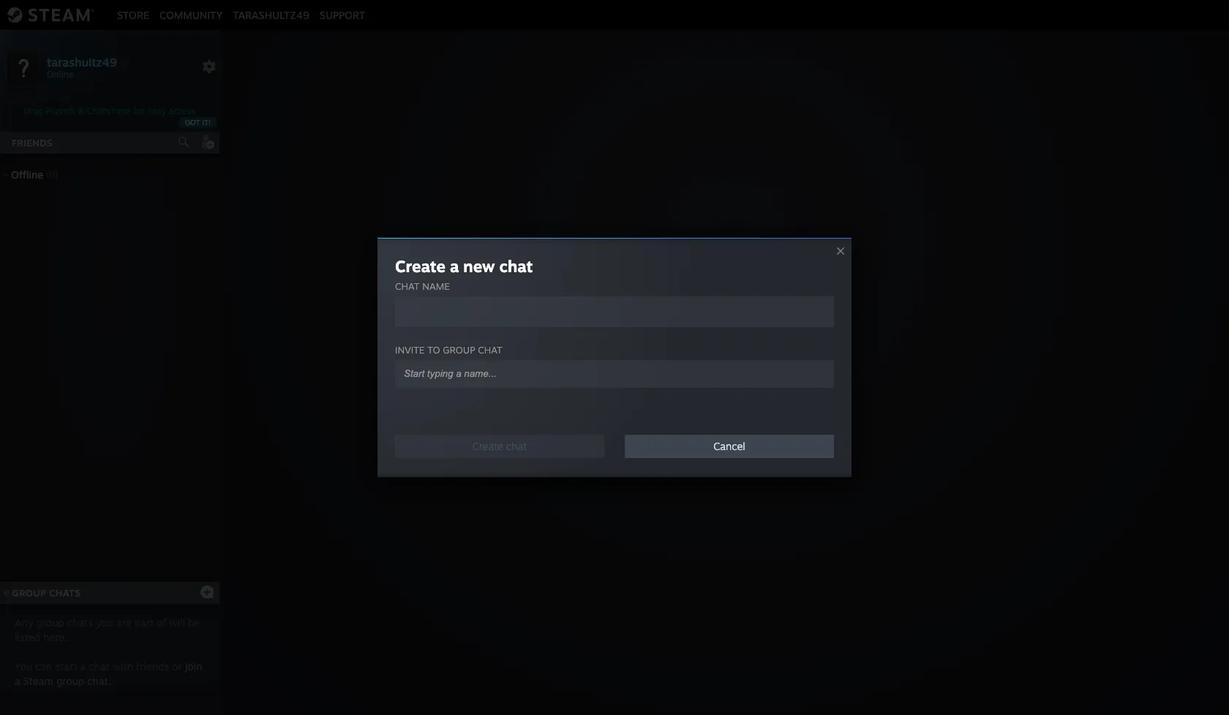 Task type: vqa. For each thing, say whether or not it's contained in the screenshot.
Manage group chat settings image
no



Task type: describe. For each thing, give the bounding box(es) containing it.
name
[[422, 280, 450, 292]]

a right the start
[[80, 660, 86, 673]]

start!
[[798, 380, 827, 395]]

be
[[188, 616, 200, 629]]

chat for invite to group chat
[[478, 344, 503, 356]]

a for new
[[450, 256, 459, 276]]

with
[[113, 660, 133, 673]]

listed
[[15, 631, 40, 643]]

join a steam group chat. link
[[15, 660, 202, 687]]

click
[[627, 380, 653, 395]]

add a friend image
[[199, 134, 215, 150]]

2 vertical spatial chat
[[89, 660, 110, 673]]

click a friend or group chat to start!
[[627, 380, 827, 395]]

tarashultz49 link
[[228, 8, 315, 21]]

1 horizontal spatial or
[[703, 380, 715, 395]]

store
[[117, 8, 149, 21]]

cancel
[[714, 440, 746, 452]]

create a new chat
[[395, 256, 533, 276]]

for
[[133, 105, 145, 116]]

&
[[78, 105, 84, 116]]

here.
[[43, 631, 67, 643]]

can
[[35, 660, 52, 673]]

store link
[[112, 8, 154, 21]]

group inside any group chats you are part of will be listed here.
[[36, 616, 64, 629]]

0 horizontal spatial to
[[428, 344, 440, 356]]

here
[[112, 105, 131, 116]]

community link
[[154, 8, 228, 21]]

chats
[[67, 616, 93, 629]]

chat for create a new chat
[[500, 256, 533, 276]]

any group chats you are part of will be listed here.
[[15, 616, 200, 643]]

1 horizontal spatial group
[[718, 380, 751, 395]]

support link
[[315, 8, 370, 21]]

support
[[320, 8, 365, 21]]

group inside join a steam group chat.
[[56, 675, 84, 687]]

invite
[[395, 344, 425, 356]]

you
[[96, 616, 113, 629]]

0 vertical spatial group
[[443, 344, 475, 356]]

drag friends & chats here for easy access
[[24, 105, 196, 116]]

you can start a chat with friends or
[[15, 660, 185, 673]]

steam
[[23, 675, 53, 687]]

drag
[[24, 105, 43, 116]]

manage friends list settings image
[[202, 59, 217, 74]]



Task type: locate. For each thing, give the bounding box(es) containing it.
0 horizontal spatial tarashultz49
[[47, 55, 117, 69]]

create a group chat image
[[200, 584, 214, 599]]

chat
[[500, 256, 533, 276], [478, 344, 503, 356], [89, 660, 110, 673]]

1 vertical spatial group
[[12, 587, 46, 599]]

friend
[[666, 380, 700, 395]]

1 vertical spatial tarashultz49
[[47, 55, 117, 69]]

a down you
[[15, 675, 20, 687]]

a for friend
[[656, 380, 663, 395]]

group chats
[[12, 587, 81, 599]]

1 vertical spatial chat
[[755, 380, 780, 395]]

1 vertical spatial or
[[172, 660, 182, 673]]

of
[[157, 616, 166, 629]]

chat.
[[87, 675, 111, 687]]

or
[[703, 380, 715, 395], [172, 660, 182, 673]]

chats right the &
[[87, 105, 110, 116]]

Start typing a name... text field
[[403, 367, 815, 380]]

join
[[185, 660, 202, 673]]

start
[[55, 660, 77, 673]]

0 vertical spatial chats
[[87, 105, 110, 116]]

offline
[[11, 168, 43, 181]]

0 horizontal spatial group
[[12, 587, 46, 599]]

1 horizontal spatial chat
[[755, 380, 780, 395]]

0 vertical spatial friends
[[46, 105, 75, 116]]

chat name
[[395, 280, 450, 292]]

community
[[160, 8, 223, 21]]

0 vertical spatial group
[[718, 380, 751, 395]]

to
[[428, 344, 440, 356], [783, 380, 795, 395]]

1 vertical spatial friends
[[12, 137, 53, 149]]

to right invite
[[428, 344, 440, 356]]

0 horizontal spatial or
[[172, 660, 182, 673]]

group up any in the bottom of the page
[[12, 587, 46, 599]]

1 horizontal spatial to
[[783, 380, 795, 395]]

0 vertical spatial or
[[703, 380, 715, 395]]

tarashultz49 up the &
[[47, 55, 117, 69]]

0 horizontal spatial chats
[[49, 587, 81, 599]]

0 vertical spatial to
[[428, 344, 440, 356]]

join a steam group chat.
[[15, 660, 202, 687]]

will
[[169, 616, 185, 629]]

you
[[15, 660, 32, 673]]

or right friend
[[703, 380, 715, 395]]

group
[[718, 380, 751, 395], [12, 587, 46, 599]]

search my friends list image
[[177, 135, 190, 149]]

invite to group chat
[[395, 344, 503, 356]]

1 horizontal spatial chats
[[87, 105, 110, 116]]

2 vertical spatial group
[[56, 675, 84, 687]]

chat down create
[[395, 280, 420, 292]]

chats
[[87, 105, 110, 116], [49, 587, 81, 599]]

group right invite
[[443, 344, 475, 356]]

create
[[395, 256, 446, 276]]

group up here.
[[36, 616, 64, 629]]

collapse chats list image
[[0, 590, 17, 596]]

group right friend
[[718, 380, 751, 395]]

1 vertical spatial chat
[[478, 344, 503, 356]]

friends
[[46, 105, 75, 116], [12, 137, 53, 149]]

a
[[450, 256, 459, 276], [656, 380, 663, 395], [80, 660, 86, 673], [15, 675, 20, 687]]

0 vertical spatial chat
[[500, 256, 533, 276]]

friends down "drag"
[[12, 137, 53, 149]]

chat left start!
[[755, 380, 780, 395]]

1 vertical spatial to
[[783, 380, 795, 395]]

1 horizontal spatial tarashultz49
[[233, 8, 310, 21]]

None text field
[[395, 296, 834, 327]]

1 vertical spatial chats
[[49, 587, 81, 599]]

new
[[464, 256, 495, 276]]

a for steam
[[15, 675, 20, 687]]

tarashultz49
[[233, 8, 310, 21], [47, 55, 117, 69]]

to left start!
[[783, 380, 795, 395]]

easy
[[147, 105, 166, 116]]

a right "click"
[[656, 380, 663, 395]]

any
[[15, 616, 33, 629]]

0 vertical spatial chat
[[395, 280, 420, 292]]

1 vertical spatial group
[[36, 616, 64, 629]]

chat
[[395, 280, 420, 292], [755, 380, 780, 395]]

0 horizontal spatial chat
[[395, 280, 420, 292]]

friends
[[136, 660, 169, 673]]

group
[[443, 344, 475, 356], [36, 616, 64, 629], [56, 675, 84, 687]]

chats up chats
[[49, 587, 81, 599]]

are
[[116, 616, 131, 629]]

friends left the &
[[46, 105, 75, 116]]

access
[[169, 105, 196, 116]]

cancel button
[[625, 435, 834, 458]]

part
[[134, 616, 154, 629]]

a left new
[[450, 256, 459, 276]]

0 vertical spatial tarashultz49
[[233, 8, 310, 21]]

tarashultz49 left support link at the top left of page
[[233, 8, 310, 21]]

group down the start
[[56, 675, 84, 687]]

or left join
[[172, 660, 182, 673]]

a inside join a steam group chat.
[[15, 675, 20, 687]]



